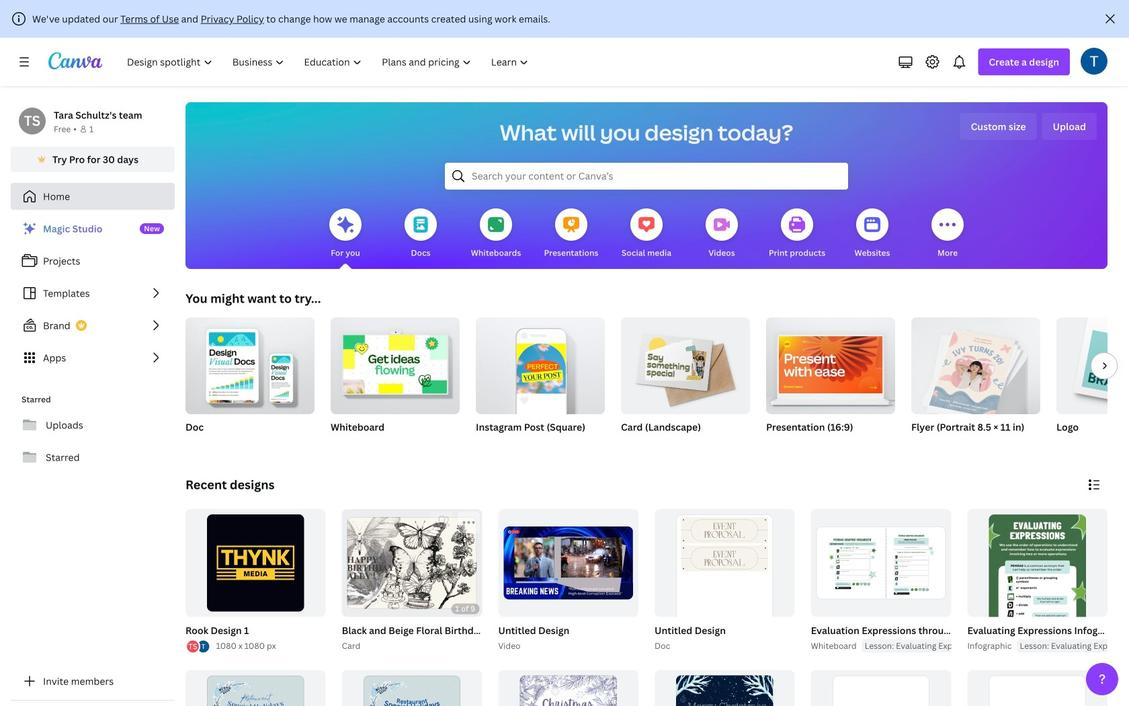 Task type: locate. For each thing, give the bounding box(es) containing it.
list
[[11, 215, 175, 371], [186, 639, 211, 654]]

tara schultz's team image
[[19, 108, 46, 134]]

1 vertical spatial list
[[186, 639, 211, 654]]

tara schultz's team element
[[19, 108, 46, 134]]

None search field
[[445, 163, 849, 190]]

group
[[331, 312, 460, 451], [331, 312, 460, 414], [476, 312, 605, 451], [476, 312, 605, 414], [621, 312, 750, 451], [621, 312, 750, 414], [767, 312, 896, 451], [767, 312, 896, 414], [912, 312, 1041, 451], [912, 312, 1041, 419], [186, 317, 315, 451], [1057, 317, 1130, 451], [1057, 317, 1130, 414], [183, 509, 326, 654], [339, 509, 511, 653], [342, 509, 482, 617], [496, 509, 639, 653], [498, 509, 639, 617], [652, 509, 795, 653], [655, 509, 795, 652], [809, 509, 1060, 653], [811, 509, 952, 617], [965, 509, 1130, 706], [968, 509, 1108, 706], [186, 670, 326, 706], [342, 670, 482, 706], [498, 670, 639, 706], [655, 670, 795, 706], [811, 670, 952, 706], [968, 670, 1108, 706]]

0 vertical spatial list
[[11, 215, 175, 371]]



Task type: describe. For each thing, give the bounding box(es) containing it.
1 horizontal spatial list
[[186, 639, 211, 654]]

0 horizontal spatial list
[[11, 215, 175, 371]]

tara schultz image
[[1081, 48, 1108, 74]]

Search search field
[[472, 163, 822, 189]]

top level navigation element
[[118, 48, 540, 75]]



Task type: vqa. For each thing, say whether or not it's contained in the screenshot.
Elements
no



